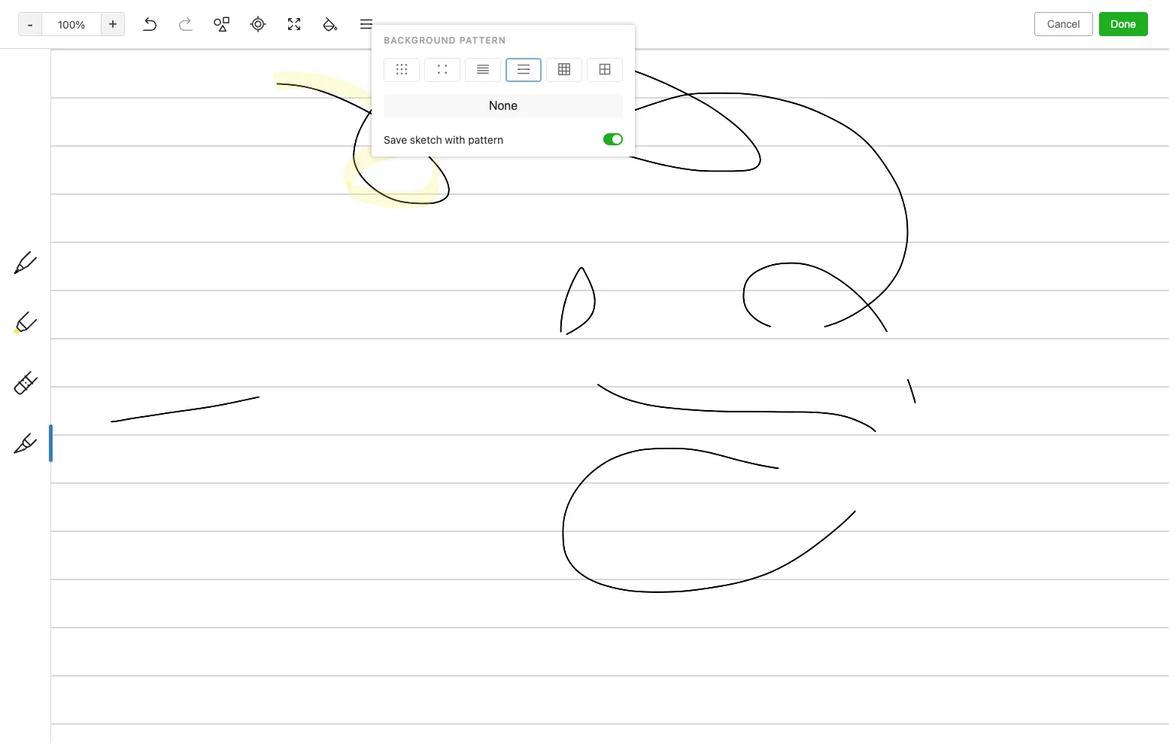 Task type: describe. For each thing, give the bounding box(es) containing it.
try
[[428, 9, 444, 21]]

shortcuts
[[34, 148, 81, 161]]

note list element
[[181, 30, 467, 742]]

dr.
[[295, 419, 309, 432]]

with
[[70, 277, 91, 290]]

notes
[[241, 387, 269, 400]]

analytical,
[[227, 313, 276, 326]]

lecture notes biochemistry: course: bio 103 date: 10/25/23 professor/speaker: dr. zot questions notes summary
[[200, 387, 420, 448]]

effective
[[351, 344, 394, 357]]

same
[[288, 329, 314, 341]]

shared with me
[[33, 277, 109, 290]]

tend
[[200, 329, 222, 341]]

home
[[33, 124, 62, 137]]

settings image
[[154, 12, 172, 30]]

first notebook
[[217, 45, 320, 62]]

devices.
[[686, 9, 727, 21]]

1/3
[[217, 530, 229, 541]]

shortcuts button
[[0, 142, 180, 166]]

list
[[233, 478, 247, 490]]

the
[[269, 329, 285, 341]]

anytime.
[[766, 9, 807, 21]]

1 horizontal spatial for
[[539, 9, 553, 21]]

note window element
[[0, 0, 1170, 742]]

notebooks
[[34, 229, 87, 242]]

tree containing home
[[0, 118, 181, 659]]

or
[[340, 313, 351, 326]]

shared
[[33, 277, 68, 290]]

personal
[[493, 9, 537, 21]]

free:
[[556, 9, 581, 21]]

trash
[[33, 311, 60, 323]]

first
[[217, 45, 248, 62]]

notebook
[[252, 45, 320, 62]]

help
[[258, 344, 279, 357]]

tasks button
[[0, 190, 180, 215]]

to-
[[200, 478, 217, 490]]

new button
[[9, 79, 172, 106]]

this
[[386, 329, 407, 341]]

0 horizontal spatial notes
[[33, 172, 62, 185]]

changes
[[1090, 721, 1128, 733]]

tags
[[34, 253, 57, 266]]

basic
[[317, 329, 342, 341]]

you inside note window element
[[1050, 42, 1067, 54]]

most
[[200, 313, 225, 326]]

course: bio
[[269, 403, 325, 416]]

formulate
[[302, 344, 348, 357]]

pattern.
[[345, 329, 384, 341]]

zot
[[312, 419, 328, 432]]

shared with me link
[[0, 272, 180, 296]]

should
[[222, 344, 255, 357]]

new
[[33, 86, 55, 99]]

only
[[1027, 42, 1047, 54]]

10/25/23
[[378, 403, 420, 416]]

to-do list
[[200, 478, 247, 490]]

across
[[613, 9, 645, 21]]

Search text field
[[20, 44, 161, 71]]

Note Editor text field
[[0, 0, 1170, 742]]



Task type: vqa. For each thing, say whether or not it's contained in the screenshot.
Store
no



Task type: locate. For each thing, give the bounding box(es) containing it.
follow
[[238, 329, 266, 341]]

heading level image
[[684, 72, 762, 93]]

add a reminder image
[[476, 718, 495, 736]]

home link
[[0, 118, 181, 142]]

all
[[648, 9, 659, 21]]

summary
[[200, 435, 246, 448]]

sync
[[587, 9, 611, 21]]

most analytical, interpretive, or persuasive essays tend to follow the same basic pattern. this struc ture should help you formulate effective outlines for most ... button
[[181, 283, 467, 373]]

notes inside lecture notes biochemistry: course: bio 103 date: 10/25/23 professor/speaker: dr. zot questions notes summary
[[383, 419, 412, 432]]

None search field
[[20, 44, 161, 71]]

tags button
[[0, 248, 180, 272]]

do
[[217, 478, 230, 490]]

you
[[1050, 42, 1067, 54], [282, 344, 299, 357]]

ture
[[200, 329, 439, 357]]

tree
[[0, 118, 181, 659]]

outlines
[[397, 344, 435, 357]]

try evernote personal for free: sync across all your devices. cancel anytime.
[[428, 9, 807, 21]]

1 vertical spatial notes
[[383, 419, 412, 432]]

for
[[539, 9, 553, 21], [200, 360, 214, 373]]

for inside most analytical, interpretive, or persuasive essays tend to follow the same basic pattern. this struc ture should help you formulate effective outlines for most ...
[[200, 360, 214, 373]]

essays
[[409, 313, 442, 326]]

only you
[[1027, 42, 1067, 54]]

0 horizontal spatial you
[[282, 344, 299, 357]]

cancel
[[729, 9, 763, 21]]

tasks
[[33, 196, 61, 209]]

expand note image
[[478, 39, 496, 57]]

lecture
[[200, 387, 238, 400]]

you inside most analytical, interpretive, or persuasive essays tend to follow the same basic pattern. this struc ture should help you formulate effective outlines for most ...
[[282, 344, 299, 357]]

notes up tasks on the left of the page
[[33, 172, 62, 185]]

me
[[94, 277, 109, 290]]

1 vertical spatial you
[[282, 344, 299, 357]]

date:
[[349, 403, 375, 416]]

interpretive,
[[279, 313, 338, 326]]

0 vertical spatial notes
[[33, 172, 62, 185]]

trash link
[[0, 305, 180, 329]]

0 vertical spatial for
[[539, 9, 553, 21]]

to
[[225, 329, 235, 341]]

you down the same
[[282, 344, 299, 357]]

struc
[[410, 329, 439, 341]]

biochemistry:
[[200, 403, 267, 416]]

saved
[[1131, 721, 1158, 733]]

all changes saved
[[1076, 721, 1158, 733]]

1 horizontal spatial you
[[1050, 42, 1067, 54]]

notes down 10/25/23
[[383, 419, 412, 432]]

for left most
[[200, 360, 214, 373]]

share button
[[1079, 36, 1134, 60]]

your
[[662, 9, 683, 21]]

0 vertical spatial you
[[1050, 42, 1067, 54]]

for left free: at the top left of page
[[539, 9, 553, 21]]

persuasive
[[353, 313, 406, 326]]

evernote
[[446, 9, 491, 21]]

0 horizontal spatial for
[[200, 360, 214, 373]]

most analytical, interpretive, or persuasive essays tend to follow the same basic pattern. this struc ture should help you formulate effective outlines for most ...
[[200, 313, 442, 373]]

notebooks link
[[0, 224, 180, 248]]

insert image
[[477, 72, 500, 93]]

all
[[1076, 721, 1087, 733]]

1 vertical spatial for
[[200, 360, 214, 373]]

notes link
[[0, 166, 180, 190]]

most
[[217, 360, 241, 373]]

share
[[1091, 41, 1121, 54]]

1 horizontal spatial notes
[[383, 419, 412, 432]]

professor/speaker:
[[200, 419, 292, 432]]

you right only
[[1050, 42, 1067, 54]]

add tag image
[[502, 718, 520, 736]]

notes
[[33, 172, 62, 185], [383, 419, 412, 432]]

...
[[244, 360, 253, 373]]

questions
[[331, 419, 380, 432]]

103
[[328, 403, 346, 416]]



